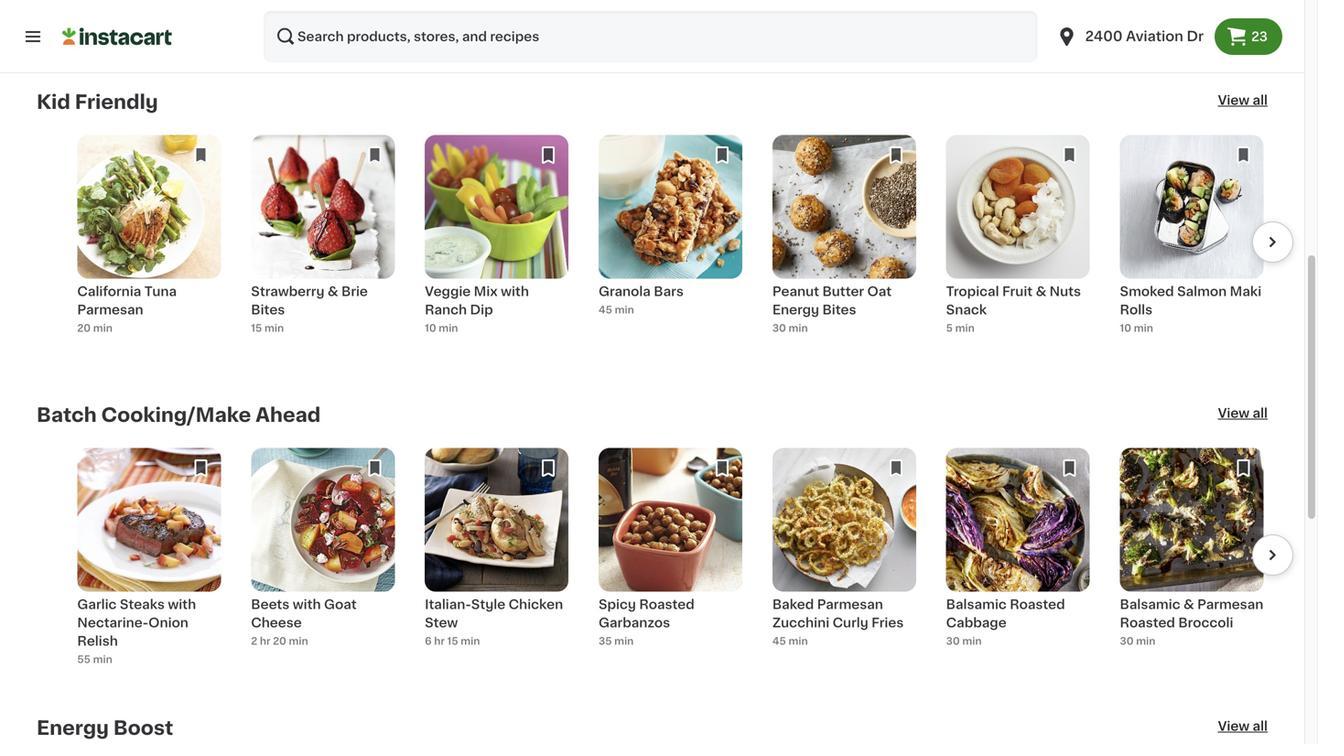 Task type: vqa. For each thing, say whether or not it's contained in the screenshot.


Task type: locate. For each thing, give the bounding box(es) containing it.
baked parmesan zucchini curly fries
[[773, 598, 904, 630]]

1 horizontal spatial 45 min
[[773, 637, 808, 647]]

view for kid friendly
[[1219, 94, 1250, 107]]

parmesan inside balsamic & parmesan roasted broccoli
[[1198, 598, 1264, 611]]

& inside the strawberry & brie bites
[[328, 285, 339, 298]]

view all for kid friendly
[[1219, 94, 1269, 107]]

45 for granola bars
[[599, 305, 613, 315]]

with for garlic steaks with nectarine-onion relish
[[168, 598, 196, 611]]

balsamic roasted cabbage
[[947, 598, 1066, 630]]

recipe card group containing beets with goat cheese
[[251, 448, 395, 674]]

0 vertical spatial 45
[[599, 305, 613, 315]]

tropical fruit & nuts snack
[[947, 285, 1082, 316]]

all for kid friendly
[[1253, 94, 1269, 107]]

view all
[[1219, 94, 1269, 107], [1219, 407, 1269, 420], [1219, 720, 1269, 733]]

parmesan down california
[[77, 304, 143, 316]]

45 down "zucchini" on the right
[[773, 637, 787, 647]]

recipe card group containing garlic steaks with nectarine-onion relish
[[77, 448, 221, 674]]

20
[[425, 10, 439, 20], [77, 323, 91, 333], [273, 637, 287, 647]]

bites
[[251, 304, 285, 316], [823, 304, 857, 316]]

10 min
[[425, 323, 458, 333], [1121, 323, 1154, 333]]

2 view all link from the top
[[1219, 404, 1269, 426]]

15 down strawberry
[[251, 323, 262, 333]]

0 horizontal spatial 20
[[77, 323, 91, 333]]

energy down 55
[[37, 719, 109, 738]]

1 horizontal spatial 10 min
[[1121, 323, 1154, 333]]

0 horizontal spatial 45
[[599, 305, 613, 315]]

1 horizontal spatial 20 min
[[425, 10, 460, 20]]

kid friendly
[[37, 92, 158, 112]]

balsamic inside balsamic roasted cabbage
[[947, 598, 1007, 611]]

item carousel region for batch cooking/make ahead
[[37, 448, 1294, 674]]

1 view all link from the top
[[1219, 91, 1269, 113]]

maki
[[1231, 285, 1262, 298]]

0 horizontal spatial 45 min
[[599, 305, 635, 315]]

2 vertical spatial 20
[[273, 637, 287, 647]]

italian-
[[425, 598, 472, 611]]

0 vertical spatial 20
[[425, 10, 439, 20]]

2 10 from the left
[[1121, 323, 1132, 333]]

1 horizontal spatial 10
[[1121, 323, 1132, 333]]

15 inside 1 hr 15 min link
[[271, 28, 282, 38]]

0 horizontal spatial 10
[[425, 323, 437, 333]]

2 all from the top
[[1253, 407, 1269, 420]]

None search field
[[264, 11, 1038, 62]]

2 item carousel region from the top
[[37, 448, 1294, 674]]

0 vertical spatial energy
[[773, 304, 820, 316]]

instacart logo image
[[62, 26, 172, 48]]

10 min for ranch
[[425, 323, 458, 333]]

30 min for balsamic & parmesan roasted broccoli
[[1121, 637, 1156, 647]]

with
[[501, 285, 529, 298], [168, 598, 196, 611], [293, 598, 321, 611]]

min for strawberry & brie bites
[[265, 323, 284, 333]]

parmesan for balsamic
[[1198, 598, 1264, 611]]

butter
[[823, 285, 865, 298]]

30 min for balsamic roasted cabbage
[[947, 637, 982, 647]]

energy down "peanut"
[[773, 304, 820, 316]]

energy
[[773, 304, 820, 316], [37, 719, 109, 738]]

1 vertical spatial all
[[1253, 407, 1269, 420]]

cooking/make
[[101, 406, 251, 425]]

0 horizontal spatial 10 min
[[425, 323, 458, 333]]

2 horizontal spatial &
[[1184, 598, 1195, 611]]

30
[[947, 10, 961, 20], [773, 323, 787, 333], [947, 637, 961, 647], [1121, 637, 1134, 647]]

1 horizontal spatial roasted
[[1010, 598, 1066, 611]]

15 down stew
[[447, 637, 459, 647]]

1 vertical spatial 45
[[773, 637, 787, 647]]

parmesan up curly
[[818, 598, 884, 611]]

1 vertical spatial view all link
[[1219, 404, 1269, 426]]

2 horizontal spatial parmesan
[[1198, 598, 1264, 611]]

1 vertical spatial view
[[1219, 407, 1250, 420]]

bites inside the strawberry & brie bites
[[251, 304, 285, 316]]

35
[[599, 637, 612, 647]]

bites up 15 min
[[251, 304, 285, 316]]

2 vertical spatial view all link
[[1219, 718, 1269, 740]]

curly
[[833, 617, 869, 630]]

1 hr 15 min
[[251, 28, 304, 38]]

recipe card group containing balsamic & parmesan roasted broccoli
[[1121, 448, 1264, 674]]

roasted for garbanzos
[[640, 598, 695, 611]]

balsamic
[[947, 598, 1007, 611], [1121, 598, 1181, 611]]

balsamic up cabbage
[[947, 598, 1007, 611]]

0 vertical spatial 15
[[271, 28, 282, 38]]

1 horizontal spatial 15
[[271, 28, 282, 38]]

1 all from the top
[[1253, 94, 1269, 107]]

view all for energy boost
[[1219, 720, 1269, 733]]

3 view from the top
[[1219, 720, 1250, 733]]

0 vertical spatial view
[[1219, 94, 1250, 107]]

style
[[472, 598, 506, 611]]

veggie mix with ranch dip
[[425, 285, 529, 316]]

0 horizontal spatial roasted
[[640, 598, 695, 611]]

view
[[1219, 94, 1250, 107], [1219, 407, 1250, 420], [1219, 720, 1250, 733]]

view all link
[[1219, 91, 1269, 113], [1219, 404, 1269, 426], [1219, 718, 1269, 740]]

1 view from the top
[[1219, 94, 1250, 107]]

0 horizontal spatial balsamic
[[947, 598, 1007, 611]]

spicy
[[599, 598, 637, 611]]

dip
[[470, 304, 493, 316]]

2 vertical spatial all
[[1253, 720, 1269, 733]]

2 bites from the left
[[823, 304, 857, 316]]

20 min
[[425, 10, 460, 20], [77, 323, 113, 333]]

& for strawberry
[[328, 285, 339, 298]]

0 horizontal spatial parmesan
[[77, 304, 143, 316]]

45
[[599, 305, 613, 315], [773, 637, 787, 647]]

10 for smoked salmon maki rolls
[[1121, 323, 1132, 333]]

recipe card group containing smoked salmon maki rolls
[[1121, 135, 1264, 360]]

relish
[[77, 635, 118, 648]]

0 horizontal spatial with
[[168, 598, 196, 611]]

mix
[[474, 285, 498, 298]]

& inside tropical fruit & nuts snack
[[1036, 285, 1047, 298]]

3 all from the top
[[1253, 720, 1269, 733]]

1 vertical spatial item carousel region
[[37, 448, 1294, 674]]

& left brie
[[328, 285, 339, 298]]

0 vertical spatial 20 min
[[425, 10, 460, 20]]

& inside balsamic & parmesan roasted broccoli
[[1184, 598, 1195, 611]]

balsamic up broccoli
[[1121, 598, 1181, 611]]

hr right '2'
[[260, 637, 271, 647]]

with right mix
[[501, 285, 529, 298]]

1 view all from the top
[[1219, 94, 1269, 107]]

aviation
[[1127, 30, 1184, 43]]

0 vertical spatial 45 min
[[599, 305, 635, 315]]

view for energy boost
[[1219, 720, 1250, 733]]

2 vertical spatial view
[[1219, 720, 1250, 733]]

roasted
[[640, 598, 695, 611], [1010, 598, 1066, 611], [1121, 617, 1176, 630]]

0 vertical spatial view all
[[1219, 94, 1269, 107]]

hr
[[258, 28, 269, 38], [260, 637, 271, 647], [434, 637, 445, 647]]

2 hr 20 min
[[251, 637, 308, 647]]

hr right 6
[[434, 637, 445, 647]]

min for balsamic & parmesan roasted broccoli
[[1137, 637, 1156, 647]]

2 view from the top
[[1219, 407, 1250, 420]]

rolls
[[1121, 304, 1153, 316]]

with left "goat"
[[293, 598, 321, 611]]

1 vertical spatial view all
[[1219, 407, 1269, 420]]

beets with goat cheese
[[251, 598, 357, 630]]

recipe card group containing italian-style chicken stew
[[425, 448, 569, 674]]

&
[[328, 285, 339, 298], [1036, 285, 1047, 298], [1184, 598, 1195, 611]]

roasted inside spicy roasted garbanzos
[[640, 598, 695, 611]]

min
[[441, 10, 460, 20], [963, 10, 982, 20], [285, 28, 304, 38], [615, 305, 635, 315], [93, 323, 113, 333], [265, 323, 284, 333], [439, 323, 458, 333], [789, 323, 808, 333], [956, 323, 975, 333], [1135, 323, 1154, 333], [289, 637, 308, 647], [461, 637, 480, 647], [615, 637, 634, 647], [789, 637, 808, 647], [963, 637, 982, 647], [1137, 637, 1156, 647], [93, 655, 112, 665]]

1 horizontal spatial 45
[[773, 637, 787, 647]]

bars
[[654, 285, 684, 298]]

45 min for baked parmesan zucchini curly fries
[[773, 637, 808, 647]]

3 view all from the top
[[1219, 720, 1269, 733]]

recipe card group containing strawberry & brie bites
[[251, 135, 395, 360]]

peanut butter oat energy bites
[[773, 285, 892, 316]]

1 item carousel region from the top
[[37, 135, 1294, 360]]

2 vertical spatial 15
[[447, 637, 459, 647]]

dr
[[1188, 30, 1205, 43]]

chicken
[[509, 598, 563, 611]]

view for batch cooking/make ahead
[[1219, 407, 1250, 420]]

1 vertical spatial 20 min
[[77, 323, 113, 333]]

2 10 min from the left
[[1121, 323, 1154, 333]]

veggie
[[425, 285, 471, 298]]

balsamic for balsamic & parmesan roasted broccoli
[[1121, 598, 1181, 611]]

2 balsamic from the left
[[1121, 598, 1181, 611]]

1 balsamic from the left
[[947, 598, 1007, 611]]

min for baked parmesan zucchini curly fries
[[789, 637, 808, 647]]

with up onion
[[168, 598, 196, 611]]

view all for batch cooking/make ahead
[[1219, 407, 1269, 420]]

recipe card group
[[77, 135, 221, 360], [251, 135, 395, 360], [425, 135, 569, 360], [599, 135, 743, 360], [773, 135, 917, 360], [947, 135, 1091, 360], [1121, 135, 1264, 360], [77, 448, 221, 674], [251, 448, 395, 674], [425, 448, 569, 674], [599, 448, 743, 674], [773, 448, 917, 674], [947, 448, 1091, 674], [1121, 448, 1264, 674]]

with inside veggie mix with ranch dip
[[501, 285, 529, 298]]

1 horizontal spatial balsamic
[[1121, 598, 1181, 611]]

2 horizontal spatial with
[[501, 285, 529, 298]]

all for batch cooking/make ahead
[[1253, 407, 1269, 420]]

1 horizontal spatial with
[[293, 598, 321, 611]]

45 min
[[599, 305, 635, 315], [773, 637, 808, 647]]

1 hr 15 min link
[[251, 0, 395, 47]]

1 vertical spatial 45 min
[[773, 637, 808, 647]]

45 for baked parmesan zucchini curly fries
[[773, 637, 787, 647]]

2 horizontal spatial roasted
[[1121, 617, 1176, 630]]

1 horizontal spatial bites
[[823, 304, 857, 316]]

1 10 from the left
[[425, 323, 437, 333]]

2 view all from the top
[[1219, 407, 1269, 420]]

55
[[77, 655, 91, 665]]

30 inside 30 min link
[[947, 10, 961, 20]]

45 down granola
[[599, 305, 613, 315]]

& up broccoli
[[1184, 598, 1195, 611]]

3 view all link from the top
[[1219, 718, 1269, 740]]

23 button
[[1216, 18, 1283, 55]]

23
[[1252, 30, 1269, 43]]

balsamic inside balsamic & parmesan roasted broccoli
[[1121, 598, 1181, 611]]

10 min down ranch
[[425, 323, 458, 333]]

10 for veggie mix with ranch dip
[[425, 323, 437, 333]]

stew
[[425, 617, 458, 630]]

item carousel region containing garlic steaks with nectarine-onion relish
[[37, 448, 1294, 674]]

55 min
[[77, 655, 112, 665]]

10 min down rolls
[[1121, 323, 1154, 333]]

california
[[77, 285, 141, 298]]

0 horizontal spatial 15
[[251, 323, 262, 333]]

1 vertical spatial 15
[[251, 323, 262, 333]]

min for tropical fruit & nuts snack
[[956, 323, 975, 333]]

roasted inside balsamic roasted cabbage
[[1010, 598, 1066, 611]]

1 horizontal spatial 20
[[273, 637, 287, 647]]

recipe card group containing tropical fruit & nuts snack
[[947, 135, 1091, 360]]

2 horizontal spatial 15
[[447, 637, 459, 647]]

view all link for energy boost
[[1219, 718, 1269, 740]]

ranch
[[425, 304, 467, 316]]

cabbage
[[947, 617, 1007, 630]]

1 bites from the left
[[251, 304, 285, 316]]

1 horizontal spatial energy
[[773, 304, 820, 316]]

0 vertical spatial item carousel region
[[37, 135, 1294, 360]]

kid
[[37, 92, 70, 112]]

bites down butter
[[823, 304, 857, 316]]

35 min
[[599, 637, 634, 647]]

min for veggie mix with ranch dip
[[439, 323, 458, 333]]

2400 aviation dr
[[1086, 30, 1205, 43]]

10 min for rolls
[[1121, 323, 1154, 333]]

item carousel region
[[37, 135, 1294, 360], [37, 448, 1294, 674]]

parmesan up broccoli
[[1198, 598, 1264, 611]]

15 min
[[251, 323, 284, 333]]

tropical
[[947, 285, 1000, 298]]

0 horizontal spatial bites
[[251, 304, 285, 316]]

parmesan inside the california tuna parmesan
[[77, 304, 143, 316]]

0 vertical spatial view all link
[[1219, 91, 1269, 113]]

10 down rolls
[[1121, 323, 1132, 333]]

with inside garlic steaks with nectarine-onion relish
[[168, 598, 196, 611]]

1 10 min from the left
[[425, 323, 458, 333]]

recipe card group containing spicy roasted garbanzos
[[599, 448, 743, 674]]

10 down ranch
[[425, 323, 437, 333]]

& right fruit
[[1036, 285, 1047, 298]]

45 min down granola
[[599, 305, 635, 315]]

item carousel region containing california tuna parmesan
[[37, 135, 1294, 360]]

friendly
[[75, 92, 158, 112]]

45 min down "zucchini" on the right
[[773, 637, 808, 647]]

15 right the 1 at the top left of the page
[[271, 28, 282, 38]]

beets
[[251, 598, 290, 611]]

parmesan
[[77, 304, 143, 316], [818, 598, 884, 611], [1198, 598, 1264, 611]]

0 horizontal spatial &
[[328, 285, 339, 298]]

30 min
[[947, 10, 982, 20], [773, 323, 808, 333], [947, 637, 982, 647], [1121, 637, 1156, 647]]

Search field
[[264, 11, 1038, 62]]

2 vertical spatial view all
[[1219, 720, 1269, 733]]

0 horizontal spatial energy
[[37, 719, 109, 738]]

0 horizontal spatial 20 min
[[77, 323, 113, 333]]

1 horizontal spatial parmesan
[[818, 598, 884, 611]]

min for peanut butter oat energy bites
[[789, 323, 808, 333]]

0 vertical spatial all
[[1253, 94, 1269, 107]]

hr for beets with goat cheese
[[260, 637, 271, 647]]

1 horizontal spatial &
[[1036, 285, 1047, 298]]



Task type: describe. For each thing, give the bounding box(es) containing it.
granola bars
[[599, 285, 684, 298]]

onion
[[149, 617, 189, 630]]

min for garlic steaks with nectarine-onion relish
[[93, 655, 112, 665]]

recipe card group containing baked parmesan zucchini curly fries
[[773, 448, 917, 674]]

20 min link
[[425, 0, 569, 47]]

nuts
[[1050, 285, 1082, 298]]

min for granola bars
[[615, 305, 635, 315]]

6
[[425, 637, 432, 647]]

all for energy boost
[[1253, 720, 1269, 733]]

fries
[[872, 617, 904, 630]]

cheese
[[251, 617, 302, 630]]

2400
[[1086, 30, 1123, 43]]

strawberry
[[251, 285, 325, 298]]

item carousel region for kid friendly
[[37, 135, 1294, 360]]

garlic
[[77, 598, 117, 611]]

1
[[251, 28, 256, 38]]

batch
[[37, 406, 97, 425]]

california tuna parmesan
[[77, 285, 177, 316]]

recipe card group containing balsamic roasted cabbage
[[947, 448, 1091, 674]]

baked
[[773, 598, 815, 611]]

hr for italian-style chicken stew
[[434, 637, 445, 647]]

nectarine-
[[77, 617, 149, 630]]

30 for peanut butter oat energy bites
[[773, 323, 787, 333]]

granola
[[599, 285, 651, 298]]

spicy roasted garbanzos
[[599, 598, 695, 630]]

with inside beets with goat cheese
[[293, 598, 321, 611]]

tuna
[[144, 285, 177, 298]]

salmon
[[1178, 285, 1228, 298]]

boost
[[113, 719, 173, 738]]

snack
[[947, 304, 987, 316]]

peanut
[[773, 285, 820, 298]]

oat
[[868, 285, 892, 298]]

parmesan inside baked parmesan zucchini curly fries
[[818, 598, 884, 611]]

batch cooking/make ahead
[[37, 406, 321, 425]]

min for balsamic roasted cabbage
[[963, 637, 982, 647]]

balsamic & parmesan roasted broccoli
[[1121, 598, 1264, 630]]

fruit
[[1003, 285, 1033, 298]]

energy inside peanut butter oat energy bites
[[773, 304, 820, 316]]

smoked
[[1121, 285, 1175, 298]]

parmesan for california
[[77, 304, 143, 316]]

2400 aviation dr button
[[1057, 11, 1205, 62]]

min for smoked salmon maki rolls
[[1135, 323, 1154, 333]]

strawberry & brie bites
[[251, 285, 368, 316]]

30 min link
[[947, 0, 1091, 47]]

2 horizontal spatial 20
[[425, 10, 439, 20]]

5
[[947, 323, 953, 333]]

30 for balsamic roasted cabbage
[[947, 637, 961, 647]]

min for california tuna parmesan
[[93, 323, 113, 333]]

garbanzos
[[599, 617, 671, 630]]

recipe card group containing granola bars
[[599, 135, 743, 360]]

hr right the 1 at the top left of the page
[[258, 28, 269, 38]]

ahead
[[256, 406, 321, 425]]

goat
[[324, 598, 357, 611]]

garlic steaks with nectarine-onion relish
[[77, 598, 196, 648]]

smoked salmon maki rolls
[[1121, 285, 1262, 316]]

italian-style chicken stew
[[425, 598, 563, 630]]

2400 aviation dr button
[[1046, 11, 1216, 62]]

recipe card group containing veggie mix with ranch dip
[[425, 135, 569, 360]]

& for balsamic
[[1184, 598, 1195, 611]]

bites inside peanut butter oat energy bites
[[823, 304, 857, 316]]

balsamic for balsamic roasted cabbage
[[947, 598, 1007, 611]]

30 min for peanut butter oat energy bites
[[773, 323, 808, 333]]

1 vertical spatial energy
[[37, 719, 109, 738]]

steaks
[[120, 598, 165, 611]]

broccoli
[[1179, 617, 1234, 630]]

2
[[251, 637, 258, 647]]

30 for balsamic & parmesan roasted broccoli
[[1121, 637, 1134, 647]]

recipe card group containing peanut butter oat energy bites
[[773, 135, 917, 360]]

15 for 1
[[271, 28, 282, 38]]

view all link for batch cooking/make ahead
[[1219, 404, 1269, 426]]

1 vertical spatial 20
[[77, 323, 91, 333]]

5 min
[[947, 323, 975, 333]]

view all link for kid friendly
[[1219, 91, 1269, 113]]

15 for 6
[[447, 637, 459, 647]]

roasted inside balsamic & parmesan roasted broccoli
[[1121, 617, 1176, 630]]

45 min for granola bars
[[599, 305, 635, 315]]

6 hr 15 min
[[425, 637, 480, 647]]

with for veggie mix with ranch dip
[[501, 285, 529, 298]]

min for spicy roasted garbanzos
[[615, 637, 634, 647]]

zucchini
[[773, 617, 830, 630]]

energy boost
[[37, 719, 173, 738]]

recipe card group containing california tuna parmesan
[[77, 135, 221, 360]]

roasted for cabbage
[[1010, 598, 1066, 611]]

brie
[[342, 285, 368, 298]]



